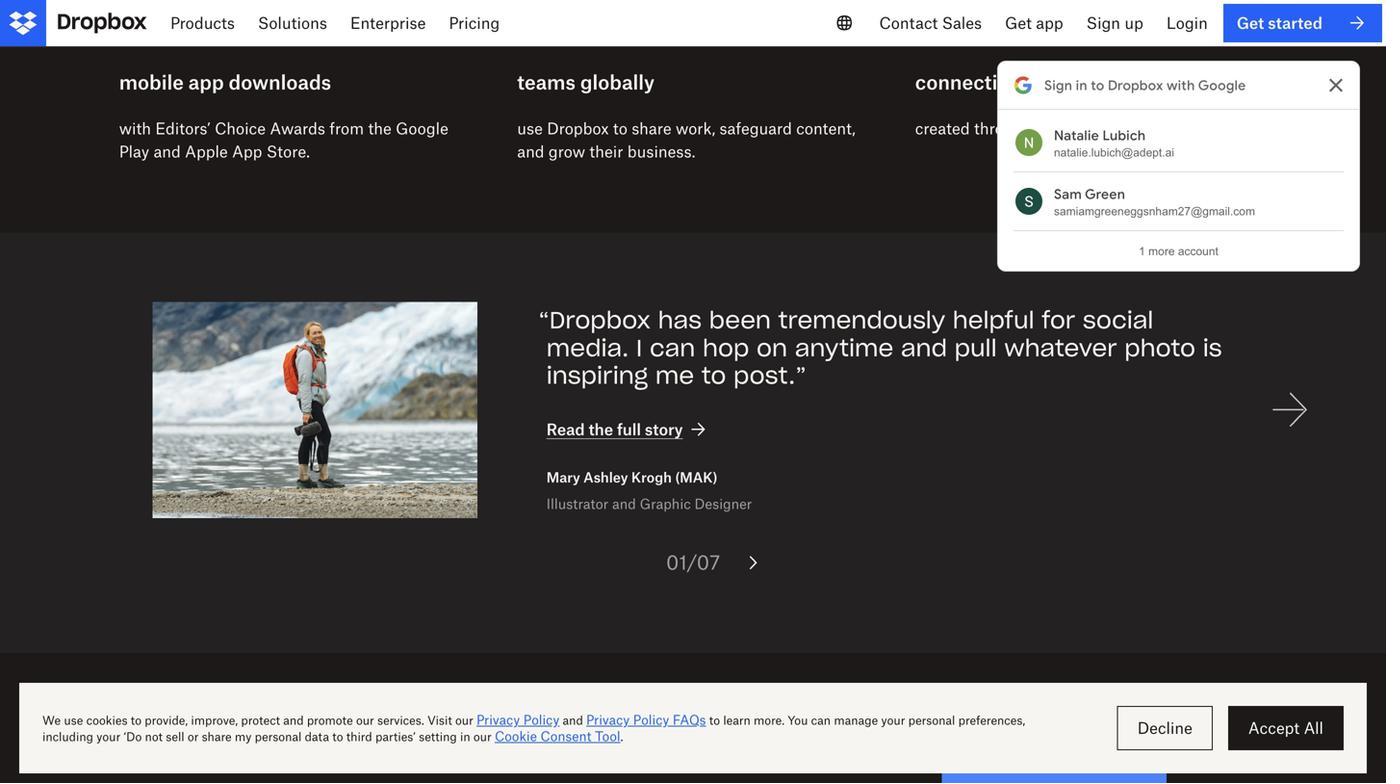 Task type: vqa. For each thing, say whether or not it's contained in the screenshot.


Task type: locate. For each thing, give the bounding box(es) containing it.
connections and counting
[[916, 70, 1161, 94]]

on
[[757, 333, 788, 362]]

get app
[[1006, 13, 1064, 32]]

from
[[330, 119, 364, 138]]

editors'
[[155, 119, 211, 138]]

600k+ image
[[517, 13, 869, 59]]

1b+ image
[[119, 13, 471, 59]]

get started
[[1238, 13, 1323, 32]]

sales
[[943, 13, 982, 32]]

counting
[[1077, 70, 1161, 94]]

dropbox
[[547, 119, 609, 138], [1037, 119, 1099, 138], [493, 719, 691, 768]]

with inside with editors' choice awards from the google play and apple app store.
[[119, 119, 151, 138]]

their
[[590, 142, 624, 161]]

get inside dropdown button
[[1006, 13, 1032, 32]]

helpful
[[953, 305, 1035, 335]]

illustrator
[[547, 495, 609, 512]]

a woman stands in front of a lake holding a camera. image
[[153, 302, 477, 518]]

0 horizontal spatial the
[[368, 119, 392, 138]]

with
[[119, 119, 151, 138], [380, 719, 481, 768]]

0 vertical spatial to
[[613, 119, 628, 138]]

products button
[[159, 0, 246, 46]]

content,
[[797, 119, 856, 138]]

1 horizontal spatial started
[[1269, 13, 1323, 32]]

to
[[613, 119, 628, 138], [702, 361, 727, 390]]

1 vertical spatial with
[[380, 719, 481, 768]]

0 horizontal spatial with
[[119, 119, 151, 138]]

to right me
[[702, 361, 727, 390]]

get started with dropbox
[[96, 719, 691, 768]]

1 vertical spatial to
[[702, 361, 727, 390]]

enterprise link
[[339, 0, 438, 46]]

(mak)
[[675, 469, 718, 486]]

created
[[916, 119, 971, 138]]

globally
[[581, 70, 655, 94]]

the right the from
[[368, 119, 392, 138]]

1 vertical spatial app
[[189, 70, 224, 94]]

contact
[[880, 13, 938, 32]]

app
[[1037, 13, 1064, 32], [189, 70, 224, 94]]

hop
[[703, 333, 750, 362]]

1 horizontal spatial get
[[1006, 13, 1032, 32]]

sign up link
[[1076, 0, 1156, 46]]

and down use
[[517, 142, 545, 161]]

0 vertical spatial with
[[119, 119, 151, 138]]

mobile app downloads
[[119, 70, 331, 94]]

app up editors'
[[189, 70, 224, 94]]

0 horizontal spatial to
[[613, 119, 628, 138]]

1 vertical spatial started
[[191, 719, 368, 768]]

login link
[[1156, 0, 1220, 46]]

1 horizontal spatial app
[[1037, 13, 1064, 32]]

app left the sign on the right top of page
[[1037, 13, 1064, 32]]

sign
[[1087, 13, 1121, 32]]

store.
[[267, 142, 310, 161]]

whatever
[[1005, 333, 1118, 362]]

file
[[1103, 119, 1125, 138]]

app inside dropdown button
[[1037, 13, 1064, 32]]

1 horizontal spatial to
[[702, 361, 727, 390]]

mobile
[[119, 70, 184, 94]]

photo
[[1125, 333, 1196, 362]]

social
[[1083, 305, 1154, 335]]

started
[[1269, 13, 1323, 32], [191, 719, 368, 768]]

app for mobile
[[189, 70, 224, 94]]

read the full story
[[547, 420, 683, 439]]

story
[[645, 420, 683, 439]]

the left 'full'
[[589, 420, 614, 439]]

"dropbox has been tremendously helpful for social media. i can hop on anytime and pull whatever photo is inspiring me to post."
[[539, 305, 1223, 390]]

login
[[1167, 13, 1209, 32]]

and down editors'
[[154, 142, 181, 161]]

teams
[[517, 70, 576, 94]]

read
[[547, 420, 585, 439]]

0 horizontal spatial app
[[189, 70, 224, 94]]

work,
[[676, 119, 716, 138]]

graphic
[[640, 495, 691, 512]]

0 vertical spatial started
[[1269, 13, 1323, 32]]

get
[[1238, 13, 1265, 32], [1006, 13, 1032, 32], [96, 719, 179, 768]]

0 vertical spatial the
[[368, 119, 392, 138]]

1 horizontal spatial the
[[589, 420, 614, 439]]

business.
[[628, 142, 696, 161]]

for
[[1042, 305, 1076, 335]]

created through dropbox file sharing.
[[916, 119, 1188, 138]]

0 horizontal spatial get
[[96, 719, 179, 768]]

is
[[1204, 333, 1223, 362]]

2 horizontal spatial get
[[1238, 13, 1265, 32]]

0 horizontal spatial started
[[191, 719, 368, 768]]

through
[[975, 119, 1032, 138]]

and
[[1037, 70, 1072, 94], [154, 142, 181, 161], [517, 142, 545, 161], [901, 333, 948, 362], [613, 495, 636, 512]]

read the full story link
[[547, 418, 710, 441]]

to up their
[[613, 119, 628, 138]]

the inside with editors' choice awards from the google play and apple app store.
[[368, 119, 392, 138]]

use dropbox to share work, safeguard content, and grow their business.
[[517, 119, 856, 161]]

0 vertical spatial app
[[1037, 13, 1064, 32]]

the
[[368, 119, 392, 138], [589, 420, 614, 439]]

sign up
[[1087, 13, 1144, 32]]

and left pull
[[901, 333, 948, 362]]

google
[[396, 119, 449, 138]]

mary ashley krogh (mak)
[[547, 469, 718, 486]]



Task type: describe. For each thing, give the bounding box(es) containing it.
dropbox inside use dropbox to share work, safeguard content, and grow their business.
[[547, 119, 609, 138]]

grow
[[549, 142, 586, 161]]

krogh
[[632, 469, 672, 486]]

up
[[1125, 13, 1144, 32]]

can
[[650, 333, 696, 362]]

pricing link
[[438, 0, 512, 46]]

get app button
[[994, 0, 1076, 46]]

get for get started with dropbox
[[96, 719, 179, 768]]

post."
[[734, 361, 807, 390]]

has
[[658, 305, 702, 335]]

app
[[232, 142, 262, 161]]

share
[[632, 119, 672, 138]]

get for get app
[[1006, 13, 1032, 32]]

ashley
[[584, 469, 628, 486]]

solutions
[[258, 13, 327, 32]]

started for get started with dropbox
[[191, 719, 368, 768]]

and up created through dropbox file sharing.
[[1037, 70, 1072, 94]]

app for get
[[1037, 13, 1064, 32]]

sharing.
[[1129, 119, 1188, 138]]

inspiring
[[547, 361, 648, 390]]

use
[[517, 119, 543, 138]]

to inside use dropbox to share work, safeguard content, and grow their business.
[[613, 119, 628, 138]]

designer
[[695, 495, 752, 512]]

get for get started
[[1238, 13, 1265, 32]]

been
[[709, 305, 771, 335]]

teams globally
[[517, 70, 655, 94]]

pricing
[[449, 13, 500, 32]]

downloads
[[229, 70, 331, 94]]

products
[[170, 13, 235, 32]]

with editors' choice awards from the google play and apple app store.
[[119, 119, 449, 161]]

1 horizontal spatial with
[[380, 719, 481, 768]]

pull
[[955, 333, 998, 362]]

anytime
[[795, 333, 894, 362]]

enterprise
[[350, 13, 426, 32]]

contact sales link
[[868, 0, 994, 46]]

safeguard
[[720, 119, 793, 138]]

apple
[[185, 142, 228, 161]]

awards
[[270, 119, 325, 138]]

illustrator and graphic designer
[[547, 495, 752, 512]]

contact sales
[[880, 13, 982, 32]]

i
[[637, 333, 643, 362]]

1 vertical spatial the
[[589, 420, 614, 439]]

tremendously
[[779, 305, 946, 335]]

full
[[617, 420, 641, 439]]

to inside "dropbox has been tremendously helpful for social media. i can hop on anytime and pull whatever photo is inspiring me to post."
[[702, 361, 727, 390]]

choice
[[215, 119, 266, 138]]

solutions button
[[246, 0, 339, 46]]

media.
[[547, 333, 629, 362]]

mary
[[547, 469, 581, 486]]

and inside "dropbox has been tremendously helpful for social media. i can hop on anytime and pull whatever photo is inspiring me to post."
[[901, 333, 948, 362]]

play
[[119, 142, 149, 161]]

4.5b image
[[916, 13, 1268, 59]]

and inside with editors' choice awards from the google play and apple app store.
[[154, 142, 181, 161]]

and inside use dropbox to share work, safeguard content, and grow their business.
[[517, 142, 545, 161]]

"dropbox
[[539, 305, 651, 335]]

connections
[[916, 70, 1032, 94]]

get started link
[[1224, 4, 1383, 42]]

01/07
[[666, 551, 720, 574]]

and down "mary ashley krogh (mak)"
[[613, 495, 636, 512]]

started for get started
[[1269, 13, 1323, 32]]

me
[[656, 361, 695, 390]]



